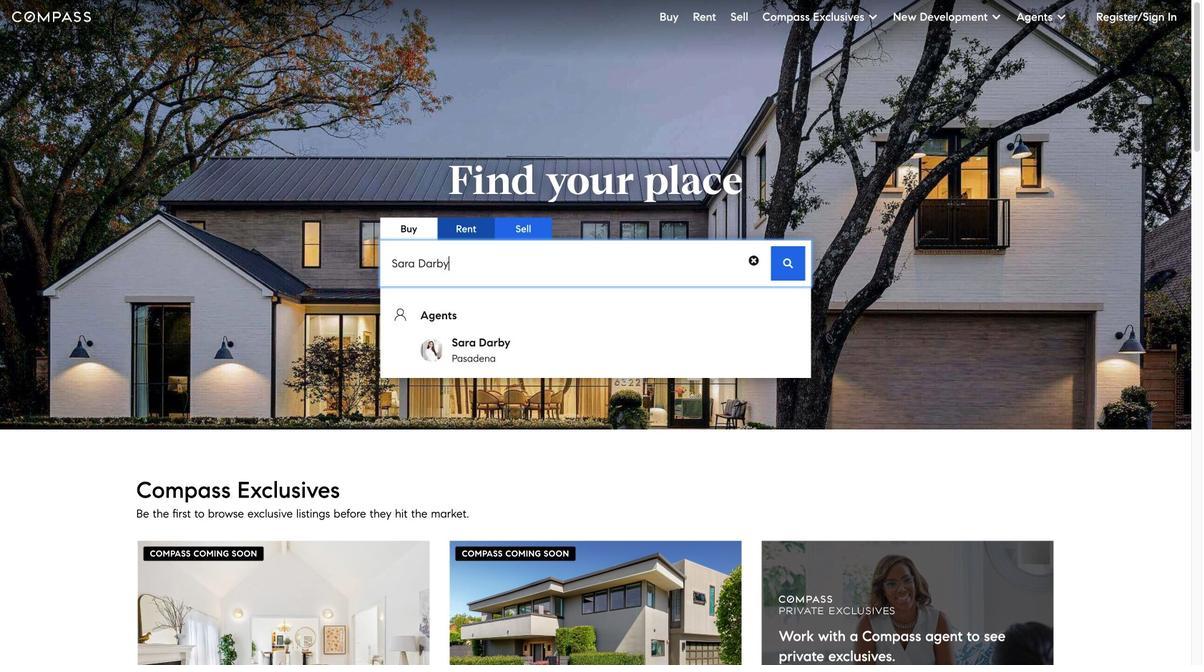 Task type: describe. For each thing, give the bounding box(es) containing it.
clear image
[[748, 255, 766, 272]]

svg image
[[779, 595, 895, 615]]

1  image from the left
[[138, 541, 430, 665]]

private exclusive image
[[762, 541, 1054, 665]]

2  image from the left
[[450, 541, 742, 665]]



Task type: locate. For each thing, give the bounding box(es) containing it.
None radio
[[438, 218, 495, 241], [495, 218, 552, 241], [438, 218, 495, 241], [495, 218, 552, 241]]

1 horizontal spatial  image
[[450, 541, 742, 665]]

0 horizontal spatial  image
[[138, 541, 430, 665]]

None radio
[[380, 218, 438, 241]]

search image
[[783, 258, 794, 269]]

option group
[[380, 218, 552, 241]]

 image
[[138, 541, 430, 665], [450, 541, 742, 665]]

city, zip, address, school text field
[[386, 246, 743, 281]]



